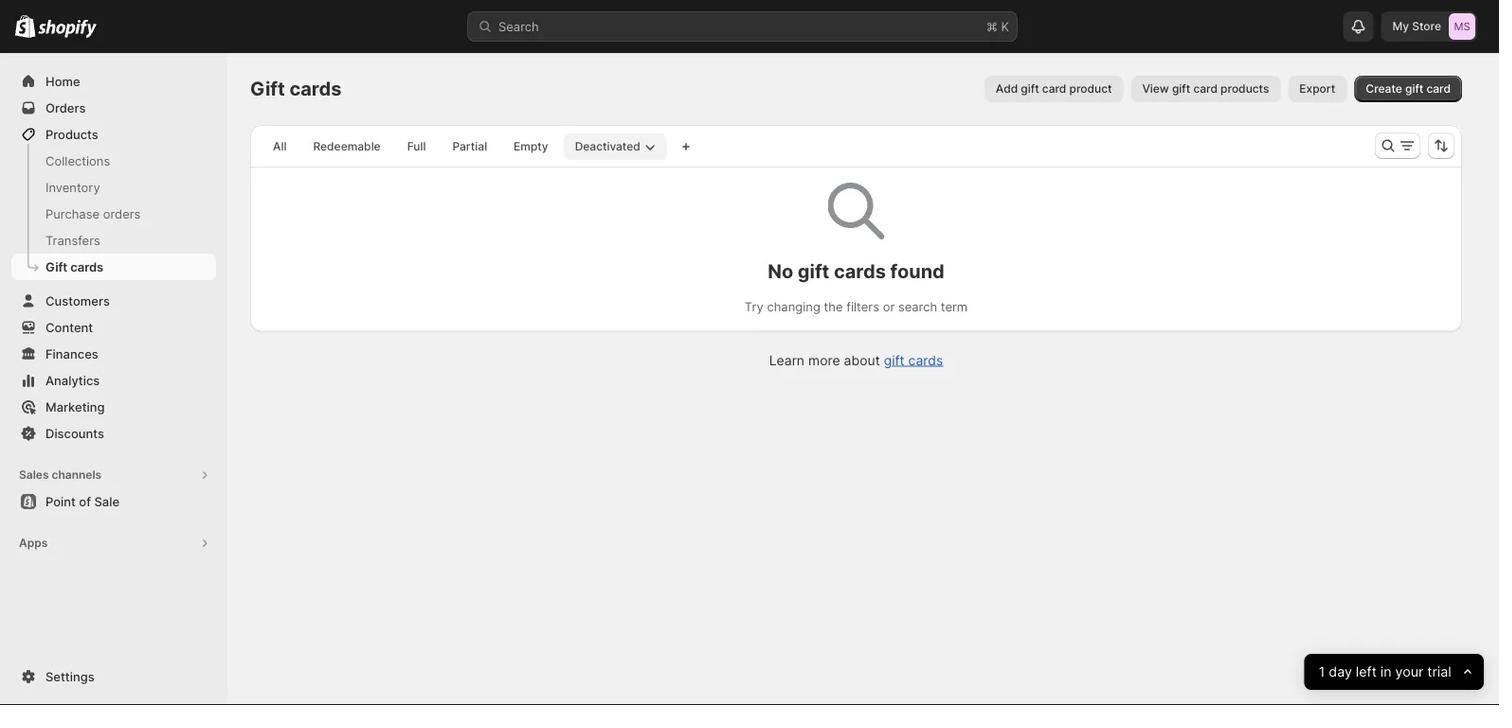 Task type: describe. For each thing, give the bounding box(es) containing it.
view gift card products link
[[1131, 76, 1280, 102]]

orders
[[45, 100, 86, 115]]

0 vertical spatial gift cards
[[250, 77, 342, 100]]

learn more about gift cards
[[769, 352, 943, 369]]

or
[[883, 300, 895, 315]]

discounts
[[45, 426, 104, 441]]

left
[[1356, 665, 1377, 681]]

collections
[[45, 154, 110, 168]]

create
[[1366, 82, 1402, 96]]

learn
[[769, 352, 805, 369]]

about
[[844, 352, 880, 369]]

redeemable link
[[302, 134, 392, 160]]

changing
[[767, 300, 820, 315]]

cards down transfers
[[70, 260, 103, 274]]

1
[[1319, 665, 1325, 681]]

transfers link
[[11, 227, 216, 254]]

⌘ k
[[986, 19, 1009, 34]]

cards up redeemable in the left of the page
[[289, 77, 342, 100]]

cards down the search
[[908, 352, 943, 369]]

product
[[1069, 82, 1112, 96]]

create gift card link
[[1354, 76, 1462, 102]]

term
[[941, 300, 968, 315]]

home link
[[11, 68, 216, 95]]

sale
[[94, 495, 119, 509]]

my store
[[1392, 19, 1441, 33]]

try
[[745, 300, 763, 315]]

partial link
[[441, 134, 499, 160]]

card for products
[[1193, 82, 1218, 96]]

gift for create
[[1405, 82, 1424, 96]]

gift cards link
[[11, 254, 216, 280]]

point
[[45, 495, 76, 509]]

k
[[1001, 19, 1009, 34]]

empty search results image
[[828, 183, 885, 240]]

analytics link
[[11, 368, 216, 394]]

empty link
[[502, 134, 560, 160]]

of
[[79, 495, 91, 509]]

settings
[[45, 670, 94, 685]]

more
[[808, 352, 840, 369]]

purchase orders link
[[11, 201, 216, 227]]

search
[[498, 19, 539, 34]]

add
[[996, 82, 1018, 96]]

collections link
[[11, 148, 216, 174]]

cards up filters
[[834, 260, 886, 283]]

partial
[[452, 140, 487, 154]]

try changing the filters or search term
[[745, 300, 968, 315]]

view gift card products
[[1142, 82, 1269, 96]]

store
[[1412, 19, 1441, 33]]

sales
[[19, 469, 49, 482]]

deactivated button
[[563, 134, 667, 160]]

sales channels
[[19, 469, 102, 482]]

finances
[[45, 347, 98, 361]]

no
[[768, 260, 793, 283]]

card for product
[[1042, 82, 1066, 96]]



Task type: vqa. For each thing, say whether or not it's contained in the screenshot.
⌘ K
yes



Task type: locate. For each thing, give the bounding box(es) containing it.
apps
[[19, 537, 48, 551]]

settings link
[[11, 664, 216, 691]]

⌘
[[986, 19, 998, 34]]

card
[[1042, 82, 1066, 96], [1193, 82, 1218, 96], [1427, 82, 1451, 96]]

your
[[1396, 665, 1424, 681]]

found
[[890, 260, 945, 283]]

content
[[45, 320, 93, 335]]

card right create at right
[[1427, 82, 1451, 96]]

1 day left in your trial button
[[1304, 655, 1484, 691]]

2 card from the left
[[1193, 82, 1218, 96]]

inventory link
[[11, 174, 216, 201]]

full link
[[396, 134, 437, 160]]

tab list
[[258, 133, 671, 160]]

all link
[[262, 134, 298, 160]]

deactivated
[[575, 140, 640, 154]]

0 vertical spatial gift
[[250, 77, 285, 100]]

gift up all
[[250, 77, 285, 100]]

1 horizontal spatial gift
[[250, 77, 285, 100]]

the
[[824, 300, 843, 315]]

purchase
[[45, 207, 100, 221]]

gift down transfers
[[45, 260, 67, 274]]

full
[[407, 140, 426, 154]]

3 card from the left
[[1427, 82, 1451, 96]]

channels
[[52, 469, 102, 482]]

trial
[[1427, 665, 1451, 681]]

gift right 'no'
[[798, 260, 829, 283]]

1 horizontal spatial gift cards
[[250, 77, 342, 100]]

1 day left in your trial
[[1319, 665, 1451, 681]]

0 horizontal spatial gift cards
[[45, 260, 103, 274]]

sales channels button
[[11, 462, 216, 489]]

customers link
[[11, 288, 216, 315]]

finances link
[[11, 341, 216, 368]]

gift
[[1021, 82, 1039, 96], [1172, 82, 1190, 96], [1405, 82, 1424, 96], [798, 260, 829, 283], [884, 352, 905, 369]]

products link
[[11, 121, 216, 148]]

customers
[[45, 294, 110, 308]]

1 vertical spatial gift
[[45, 260, 67, 274]]

0 horizontal spatial card
[[1042, 82, 1066, 96]]

orders
[[103, 207, 141, 221]]

all
[[273, 140, 287, 154]]

point of sale link
[[11, 489, 216, 515]]

gift cards link
[[884, 352, 943, 369]]

2 horizontal spatial card
[[1427, 82, 1451, 96]]

gift right 'about'
[[884, 352, 905, 369]]

view
[[1142, 82, 1169, 96]]

1 horizontal spatial card
[[1193, 82, 1218, 96]]

cards
[[289, 77, 342, 100], [70, 260, 103, 274], [834, 260, 886, 283], [908, 352, 943, 369]]

point of sale button
[[0, 489, 227, 515]]

gift right add at the top
[[1021, 82, 1039, 96]]

content link
[[11, 315, 216, 341]]

gift
[[250, 77, 285, 100], [45, 260, 67, 274]]

gift right view
[[1172, 82, 1190, 96]]

export
[[1299, 82, 1335, 96]]

search
[[898, 300, 937, 315]]

marketing
[[45, 400, 105, 415]]

export button
[[1288, 76, 1347, 102]]

gift for no
[[798, 260, 829, 283]]

1 card from the left
[[1042, 82, 1066, 96]]

transfers
[[45, 233, 100, 248]]

shopify image
[[15, 15, 35, 38], [38, 19, 97, 38]]

0 horizontal spatial gift
[[45, 260, 67, 274]]

gift right create at right
[[1405, 82, 1424, 96]]

empty
[[514, 140, 548, 154]]

gift for add
[[1021, 82, 1039, 96]]

purchase orders
[[45, 207, 141, 221]]

gift cards down transfers
[[45, 260, 103, 274]]

inventory
[[45, 180, 100, 195]]

add gift card product link
[[984, 76, 1123, 102]]

filters
[[846, 300, 879, 315]]

marketing link
[[11, 394, 216, 421]]

discounts link
[[11, 421, 216, 447]]

in
[[1381, 665, 1392, 681]]

apps button
[[11, 531, 216, 557]]

tab list containing all
[[258, 133, 671, 160]]

create gift card
[[1366, 82, 1451, 96]]

1 horizontal spatial shopify image
[[38, 19, 97, 38]]

card left product
[[1042, 82, 1066, 96]]

add gift card product
[[996, 82, 1112, 96]]

0 horizontal spatial shopify image
[[15, 15, 35, 38]]

my
[[1392, 19, 1409, 33]]

products
[[45, 127, 98, 142]]

orders link
[[11, 95, 216, 121]]

redeemable
[[313, 140, 381, 154]]

gift cards up all
[[250, 77, 342, 100]]

my store image
[[1449, 13, 1475, 40]]

gift cards
[[250, 77, 342, 100], [45, 260, 103, 274]]

gift for view
[[1172, 82, 1190, 96]]

1 vertical spatial gift cards
[[45, 260, 103, 274]]

home
[[45, 74, 80, 89]]

point of sale
[[45, 495, 119, 509]]

day
[[1329, 665, 1352, 681]]

card left products
[[1193, 82, 1218, 96]]

no gift cards found
[[768, 260, 945, 283]]

products
[[1221, 82, 1269, 96]]

analytics
[[45, 373, 100, 388]]



